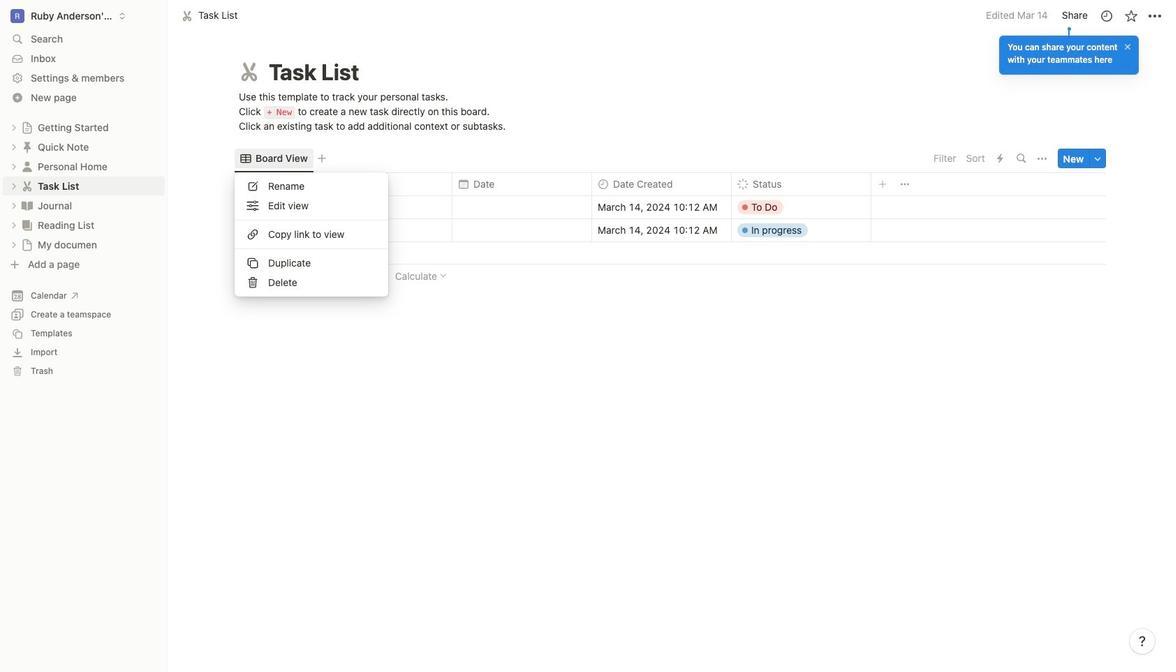 Task type: describe. For each thing, give the bounding box(es) containing it.
updates image
[[1100, 9, 1114, 23]]

🐶 image
[[258, 222, 271, 238]]

favorite image
[[1124, 9, 1138, 23]]



Task type: vqa. For each thing, say whether or not it's contained in the screenshot.
Comments Image
no



Task type: locate. For each thing, give the bounding box(es) containing it.
tab list
[[235, 145, 930, 173]]

menu
[[235, 173, 388, 297]]

create and view automations image
[[998, 154, 1004, 164]]

change page icon image
[[237, 59, 262, 85]]

tab
[[235, 149, 314, 169]]



